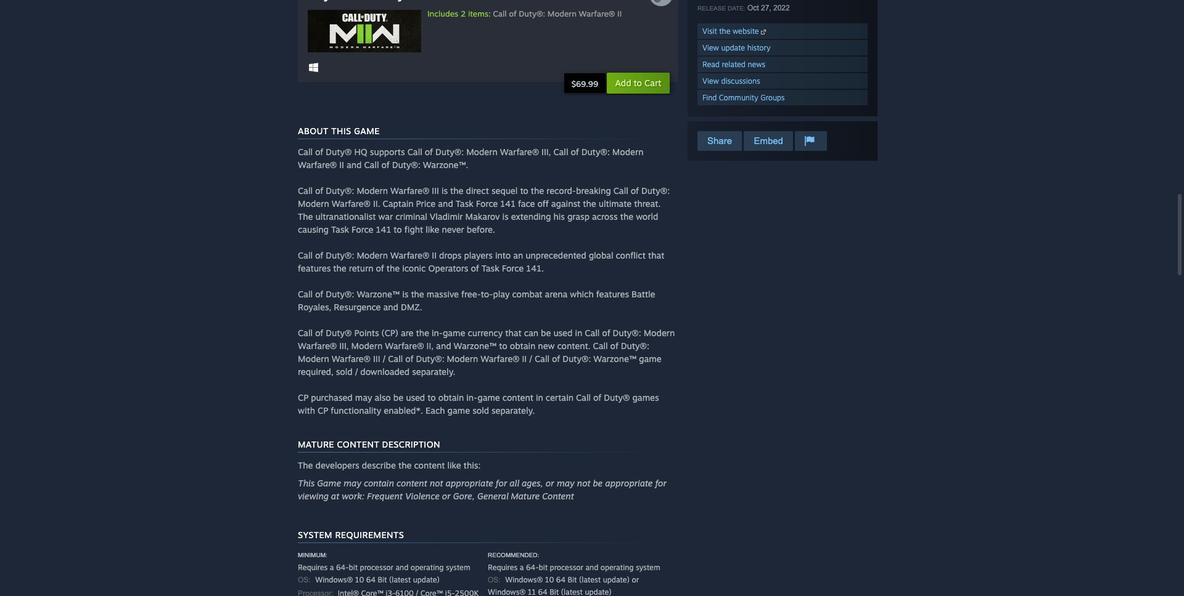 Task type: vqa. For each thing, say whether or not it's contained in the screenshot.
Counter-Strike 2
no



Task type: locate. For each thing, give the bounding box(es) containing it.
in- up ii,
[[432, 328, 443, 339]]

1 horizontal spatial 64
[[538, 588, 547, 597]]

content inside this game may contain content not appropriate for all ages, or may not be appropriate for viewing at work: frequent violence or gore, general mature content
[[542, 491, 574, 502]]

content inside cp purchased may also be used to obtain in-game content in certain call of duty® games with cp functionality enabled*. each game sold separately.
[[502, 393, 533, 403]]

game left the currency
[[443, 328, 465, 339]]

warzone™
[[357, 289, 400, 300], [454, 341, 497, 352], [593, 354, 636, 364]]

processor for requires a 64-bit processor and operating system os: windows® 10 64 bit (latest update)
[[360, 564, 393, 573]]

duty® inside call of duty® hq supports call of duty®: modern warfare® iii, call of duty®: modern warfare® ii and call of duty®: warzone™.
[[326, 147, 352, 157]]

modern down the currency
[[447, 354, 478, 364]]

1 horizontal spatial bit
[[539, 564, 548, 573]]

1 os: from the left
[[298, 577, 311, 585]]

to up each
[[428, 393, 436, 403]]

1 vertical spatial is
[[502, 212, 509, 222]]

processor inside 'requires a 64-bit processor and operating system os: windows® 10 64 bit (latest update)'
[[360, 564, 393, 573]]

0 horizontal spatial iii
[[373, 354, 380, 364]]

features left the battle on the right of page
[[596, 289, 629, 300]]

update
[[721, 43, 745, 52]]

0 vertical spatial cp
[[298, 393, 308, 403]]

iii,
[[541, 147, 551, 157], [339, 341, 349, 352]]

1 horizontal spatial or
[[546, 479, 554, 489]]

1 vertical spatial iii,
[[339, 341, 349, 352]]

64-
[[336, 564, 349, 573], [526, 564, 539, 573]]

the up causing
[[298, 212, 313, 222]]

0 vertical spatial obtain
[[510, 341, 535, 352]]

operating inside 'requires a 64-bit processor and operating system os: windows® 10 64 bit (latest update)'
[[411, 564, 444, 573]]

1 vertical spatial view
[[702, 76, 719, 86]]

64- inside 'requires a 64-bit processor and operating system os: windows® 10 64 bit (latest update)'
[[336, 564, 349, 573]]

each
[[426, 406, 445, 416]]

1 processor from the left
[[360, 564, 393, 573]]

1 10 from the left
[[355, 576, 364, 585]]

a down the recommended:
[[520, 564, 524, 573]]

call right content.
[[593, 341, 608, 352]]

1 a from the left
[[330, 564, 334, 573]]

0 horizontal spatial not
[[430, 479, 443, 489]]

iii
[[432, 186, 439, 196], [373, 354, 380, 364]]

0 horizontal spatial features
[[298, 263, 331, 274]]

visit the website
[[702, 27, 761, 36]]

call down the new
[[535, 354, 549, 364]]

1 horizontal spatial warzone™
[[454, 341, 497, 352]]

os:
[[298, 577, 311, 585], [488, 577, 501, 585]]

os: inside 'requires a 64-bit processor and operating system os: windows® 10 64 bit (latest update)'
[[298, 577, 311, 585]]

1 horizontal spatial 141
[[500, 199, 516, 209]]

into
[[495, 250, 511, 261]]

is right makarov
[[502, 212, 509, 222]]

in left certain
[[536, 393, 543, 403]]

game
[[443, 328, 465, 339], [639, 354, 661, 364], [477, 393, 500, 403], [447, 406, 470, 416]]

mature down ages,
[[511, 491, 540, 502]]

1 vertical spatial warzone™
[[454, 341, 497, 352]]

0 vertical spatial or
[[546, 479, 554, 489]]

1 vertical spatial content
[[414, 461, 445, 471]]

functionality
[[331, 406, 381, 416]]

duty®: inside call of duty®: modern warfare® ii drops players into an unprecedented global conflict that features the return of the iconic operators of task force 141.
[[326, 250, 354, 261]]

like
[[426, 224, 439, 235], [447, 461, 461, 471]]

the up viewing at bottom
[[298, 461, 313, 471]]

appropriate
[[446, 479, 493, 489], [605, 479, 653, 489]]

1 horizontal spatial used
[[553, 328, 573, 339]]

0 vertical spatial this
[[331, 126, 351, 136]]

like left this:
[[447, 461, 461, 471]]

0 horizontal spatial system
[[446, 564, 470, 573]]

1 vertical spatial used
[[406, 393, 425, 403]]

warfare® up captain
[[390, 186, 429, 196]]

windows® down minimum:
[[315, 576, 353, 585]]

1 horizontal spatial 10
[[545, 576, 554, 585]]

0 vertical spatial ii
[[339, 160, 344, 170]]

view for view discussions
[[702, 76, 719, 86]]

obtain up each
[[438, 393, 464, 403]]

2 horizontal spatial be
[[593, 479, 603, 489]]

64- down system requirements
[[336, 564, 349, 573]]

2 a from the left
[[520, 564, 524, 573]]

0 vertical spatial content
[[502, 393, 533, 403]]

(latest
[[389, 576, 411, 585], [579, 576, 601, 585], [561, 588, 583, 597]]

bit up windows® 10 64 bit (latest update) or windows® 11 64 bit (latest update)
[[539, 564, 548, 573]]

a for requires a 64-bit processor and operating system os: windows® 10 64 bit (latest update)
[[330, 564, 334, 573]]

in inside cp purchased may also be used to obtain in-game content in certain call of duty® games with cp functionality enabled*. each game sold separately.
[[536, 393, 543, 403]]

0 horizontal spatial in-
[[432, 328, 443, 339]]

that inside call of duty®: modern warfare® ii drops players into an unprecedented global conflict that features the return of the iconic operators of task force 141.
[[648, 250, 664, 261]]

1 horizontal spatial features
[[596, 289, 629, 300]]

1 system from the left
[[446, 564, 470, 573]]

duty® left points
[[326, 328, 352, 339]]

a down system
[[330, 564, 334, 573]]

141 down 'war'
[[376, 224, 391, 235]]

may
[[355, 393, 372, 403], [343, 479, 361, 489], [557, 479, 575, 489]]

warfare® up required,
[[298, 341, 337, 352]]

may up "work:"
[[343, 479, 361, 489]]

0 vertical spatial sold
[[336, 367, 352, 377]]

content
[[502, 393, 533, 403], [414, 461, 445, 471], [396, 479, 427, 489]]

1 horizontal spatial be
[[541, 328, 551, 339]]

1 horizontal spatial content
[[542, 491, 574, 502]]

modern inside call of duty®: modern warfare® ii drops players into an unprecedented global conflict that features the return of the iconic operators of task force 141.
[[357, 250, 388, 261]]

0 horizontal spatial /
[[355, 367, 358, 377]]

in- down call of duty® points (cp) are the in-game currency that can be used in call of duty®: modern warfare® iii, modern warfare® ii, and warzone™ to obtain new content. call of duty®: modern warfare® iii / call of duty®: modern warfare® ii / call of duty®: warzone™ game required, sold / downloaded separately.
[[466, 393, 477, 403]]

community
[[719, 93, 758, 102]]

1 horizontal spatial that
[[648, 250, 664, 261]]

modern up ultimate
[[612, 147, 643, 157]]

website
[[733, 27, 759, 36]]

2 the from the top
[[298, 461, 313, 471]]

1 horizontal spatial in-
[[466, 393, 477, 403]]

1 vertical spatial obtain
[[438, 393, 464, 403]]

be inside cp purchased may also be used to obtain in-game content in certain call of duty® games with cp functionality enabled*. each game sold separately.
[[393, 393, 403, 403]]

and
[[347, 160, 362, 170], [438, 199, 453, 209], [383, 302, 398, 313], [436, 341, 451, 352], [396, 564, 408, 573], [585, 564, 598, 573]]

captain
[[383, 199, 413, 209]]

1 horizontal spatial requires
[[488, 564, 518, 573]]

2 view from the top
[[702, 76, 719, 86]]

1 requires from the left
[[298, 564, 328, 573]]

duty®:
[[435, 147, 464, 157], [581, 147, 610, 157], [392, 160, 420, 170], [326, 186, 354, 196], [641, 186, 670, 196], [326, 250, 354, 261], [326, 289, 354, 300], [613, 328, 641, 339], [621, 341, 649, 352], [416, 354, 444, 364], [563, 354, 591, 364]]

0 vertical spatial separately.
[[412, 367, 455, 377]]

mature inside this game may contain content not appropriate for all ages, or may not be appropriate for viewing at work: frequent violence or gore, general mature content
[[511, 491, 540, 502]]

in-
[[432, 328, 443, 339], [466, 393, 477, 403]]

call of duty® hq supports call of duty®: modern warfare® iii, call of duty®: modern warfare® ii and call of duty®: warzone™.
[[298, 147, 643, 170]]

duty® left games
[[604, 393, 630, 403]]

0 horizontal spatial like
[[426, 224, 439, 235]]

0 horizontal spatial game
[[317, 479, 341, 489]]

1 horizontal spatial ii
[[432, 250, 437, 261]]

2022
[[773, 4, 790, 12]]

this inside this game may contain content not appropriate for all ages, or may not be appropriate for viewing at work: frequent violence or gore, general mature content
[[298, 479, 315, 489]]

2 requires from the left
[[488, 564, 518, 573]]

1 vertical spatial in-
[[466, 393, 477, 403]]

modern up return
[[357, 250, 388, 261]]

0 vertical spatial is
[[441, 186, 448, 196]]

duty® for points
[[326, 328, 352, 339]]

and left dmz. on the bottom left of the page
[[383, 302, 398, 313]]

mature
[[298, 440, 334, 450], [511, 491, 540, 502]]

2 horizontal spatial force
[[502, 263, 524, 274]]

duty®
[[326, 147, 352, 157], [326, 328, 352, 339], [604, 393, 630, 403]]

content.
[[557, 341, 590, 352]]

modern up required,
[[298, 354, 329, 364]]

0 horizontal spatial in
[[536, 393, 543, 403]]

iii, inside call of duty® hq supports call of duty®: modern warfare® iii, call of duty®: modern warfare® ii and call of duty®: warzone™.
[[541, 147, 551, 157]]

0 vertical spatial be
[[541, 328, 551, 339]]

criminal
[[395, 212, 427, 222]]

/ up downloaded
[[383, 354, 386, 364]]

used
[[553, 328, 573, 339], [406, 393, 425, 403]]

processor down the requirements
[[360, 564, 393, 573]]

bit down system requirements
[[349, 564, 358, 573]]

view for view update history
[[702, 43, 719, 52]]

this
[[331, 126, 351, 136], [298, 479, 315, 489]]

operating
[[411, 564, 444, 573], [601, 564, 634, 573]]

find
[[702, 93, 717, 102]]

iii, inside call of duty® points (cp) are the in-game currency that can be used in call of duty®: modern warfare® iii, modern warfare® ii, and warzone™ to obtain new content. call of duty®: modern warfare® iii / call of duty®: modern warfare® ii / call of duty®: warzone™ game required, sold / downloaded separately.
[[339, 341, 349, 352]]

this right about
[[331, 126, 351, 136]]

warzone™ up games
[[593, 354, 636, 364]]

dmz.
[[401, 302, 422, 313]]

call inside call of duty®: modern warfare® ii drops players into an unprecedented global conflict that features the return of the iconic operators of task force 141.
[[298, 250, 313, 261]]

1 vertical spatial content
[[542, 491, 574, 502]]

0 horizontal spatial force
[[352, 224, 373, 235]]

64 right the 11
[[538, 588, 547, 597]]

0 horizontal spatial this
[[298, 479, 315, 489]]

is down warzone™.
[[441, 186, 448, 196]]

in up content.
[[575, 328, 582, 339]]

game up hq
[[354, 126, 380, 136]]

141 down sequel
[[500, 199, 516, 209]]

2 horizontal spatial 64
[[556, 576, 566, 585]]

2 bit from the left
[[539, 564, 548, 573]]

and right ii,
[[436, 341, 451, 352]]

warzone™ up resurgence
[[357, 289, 400, 300]]

obtain inside call of duty® points (cp) are the in-game currency that can be used in call of duty®: modern warfare® iii, modern warfare® ii, and warzone™ to obtain new content. call of duty®: modern warfare® iii / call of duty®: modern warfare® ii / call of duty®: warzone™ game required, sold / downloaded separately.
[[510, 341, 535, 352]]

used up content.
[[553, 328, 573, 339]]

force up makarov
[[476, 199, 498, 209]]

and inside call of duty® points (cp) are the in-game currency that can be used in call of duty®: modern warfare® iii, modern warfare® ii, and warzone™ to obtain new content. call of duty®: modern warfare® iii / call of duty®: modern warfare® ii / call of duty®: warzone™ game required, sold / downloaded separately.
[[436, 341, 451, 352]]

features up royales,
[[298, 263, 331, 274]]

0 horizontal spatial 64
[[366, 576, 376, 585]]

in- inside cp purchased may also be used to obtain in-game content in certain call of duty® games with cp functionality enabled*. each game sold separately.
[[466, 393, 477, 403]]

0 horizontal spatial operating
[[411, 564, 444, 573]]

task down players
[[481, 263, 499, 274]]

duty®: inside call of duty®: warzone™ is the massive free-to-play combat arena which features battle royales, resurgence and dmz.
[[326, 289, 354, 300]]

sold inside call of duty® points (cp) are the in-game currency that can be used in call of duty®: modern warfare® iii, modern warfare® ii, and warzone™ to obtain new content. call of duty®: modern warfare® iii / call of duty®: modern warfare® ii / call of duty®: warzone™ game required, sold / downloaded separately.
[[336, 367, 352, 377]]

0 vertical spatial iii
[[432, 186, 439, 196]]

0 vertical spatial that
[[648, 250, 664, 261]]

is up dmz. on the bottom left of the page
[[402, 289, 408, 300]]

2 10 from the left
[[545, 576, 554, 585]]

view
[[702, 43, 719, 52], [702, 76, 719, 86]]

the
[[298, 212, 313, 222], [298, 461, 313, 471]]

like right fight
[[426, 224, 439, 235]]

features inside call of duty®: warzone™ is the massive free-to-play combat arena which features battle royales, resurgence and dmz.
[[596, 289, 629, 300]]

2 horizontal spatial is
[[502, 212, 509, 222]]

1 vertical spatial force
[[352, 224, 373, 235]]

separately. inside call of duty® points (cp) are the in-game currency that can be used in call of duty®: modern warfare® iii, modern warfare® ii, and warzone™ to obtain new content. call of duty®: modern warfare® iii / call of duty®: modern warfare® ii / call of duty®: warzone™ game required, sold / downloaded separately.
[[412, 367, 455, 377]]

ii left drops
[[432, 250, 437, 261]]

1 horizontal spatial not
[[577, 479, 591, 489]]

content
[[337, 440, 379, 450], [542, 491, 574, 502]]

mature content description
[[298, 440, 440, 450]]

ii
[[339, 160, 344, 170], [432, 250, 437, 261], [522, 354, 527, 364]]

view up read at the right of the page
[[702, 43, 719, 52]]

task down direct
[[456, 199, 473, 209]]

0 vertical spatial mature
[[298, 440, 334, 450]]

1 vertical spatial features
[[596, 289, 629, 300]]

iii up price
[[432, 186, 439, 196]]

/ down "can"
[[529, 354, 532, 364]]

10
[[355, 576, 364, 585], [545, 576, 554, 585]]

0 horizontal spatial warzone™
[[357, 289, 400, 300]]

content down ages,
[[542, 491, 574, 502]]

description
[[382, 440, 440, 450]]

2 64- from the left
[[526, 564, 539, 573]]

warfare® down about
[[298, 160, 337, 170]]

call up royales,
[[298, 289, 313, 300]]

1 horizontal spatial cp
[[318, 406, 328, 416]]

the up ii,
[[416, 328, 429, 339]]

64- down the recommended:
[[526, 564, 539, 573]]

1 vertical spatial mature
[[511, 491, 540, 502]]

1 vertical spatial cp
[[318, 406, 328, 416]]

to inside cp purchased may also be used to obtain in-game content in certain call of duty® games with cp functionality enabled*. each game sold separately.
[[428, 393, 436, 403]]

be inside this game may contain content not appropriate for all ages, or may not be appropriate for viewing at work: frequent violence or gore, general mature content
[[593, 479, 603, 489]]

call down about
[[298, 147, 313, 157]]

sold right each
[[472, 406, 489, 416]]

2 processor from the left
[[550, 564, 583, 573]]

viewing
[[298, 491, 329, 502]]

against
[[551, 199, 580, 209]]

duty® inside call of duty® points (cp) are the in-game currency that can be used in call of duty®: modern warfare® iii, modern warfare® ii, and warzone™ to obtain new content. call of duty®: modern warfare® iii / call of duty®: modern warfare® ii / call of duty®: warzone™ game required, sold / downloaded separately.
[[326, 328, 352, 339]]

may inside cp purchased may also be used to obtain in-game content in certain call of duty® games with cp functionality enabled*. each game sold separately.
[[355, 393, 372, 403]]

0 vertical spatial content
[[337, 440, 379, 450]]

warzone™ down the currency
[[454, 341, 497, 352]]

1 vertical spatial game
[[317, 479, 341, 489]]

features inside call of duty®: modern warfare® ii drops players into an unprecedented global conflict that features the return of the iconic operators of task force 141.
[[298, 263, 331, 274]]

10 down system requirements
[[355, 576, 364, 585]]

0 vertical spatial warzone™
[[357, 289, 400, 300]]

the
[[719, 27, 730, 36], [450, 186, 463, 196], [531, 186, 544, 196], [583, 199, 596, 209], [620, 212, 633, 222], [333, 263, 346, 274], [386, 263, 400, 274], [411, 289, 424, 300], [416, 328, 429, 339], [398, 461, 412, 471]]

1 bit from the left
[[349, 564, 358, 573]]

/ left downloaded
[[355, 367, 358, 377]]

1 vertical spatial duty®
[[326, 328, 352, 339]]

1 64- from the left
[[336, 564, 349, 573]]

2 system from the left
[[636, 564, 660, 573]]

warfare® up iconic
[[390, 250, 429, 261]]

0 horizontal spatial requires
[[298, 564, 328, 573]]

grasp
[[567, 212, 590, 222]]

bit inside 'requires a 64-bit processor and operating system os: windows® 10 64 bit (latest update)'
[[349, 564, 358, 573]]

cp up "with"
[[298, 393, 308, 403]]

view discussions link
[[697, 73, 868, 89]]

1 horizontal spatial in
[[575, 328, 582, 339]]

call down causing
[[298, 250, 313, 261]]

to inside call of duty® points (cp) are the in-game currency that can be used in call of duty®: modern warfare® iii, modern warfare® ii, and warzone™ to obtain new content. call of duty®: modern warfare® iii / call of duty®: modern warfare® ii / call of duty®: warzone™ game required, sold / downloaded separately.
[[499, 341, 507, 352]]

task
[[456, 199, 473, 209], [331, 224, 349, 235], [481, 263, 499, 274]]

world
[[636, 212, 658, 222]]

for
[[496, 479, 507, 489], [655, 479, 667, 489]]

call
[[298, 147, 313, 157], [407, 147, 422, 157], [553, 147, 568, 157], [364, 160, 379, 170], [298, 186, 313, 196], [613, 186, 628, 196], [298, 250, 313, 261], [298, 289, 313, 300], [298, 328, 313, 339], [585, 328, 600, 339], [593, 341, 608, 352], [388, 354, 403, 364], [535, 354, 549, 364], [576, 393, 591, 403]]

1 vertical spatial iii
[[373, 354, 380, 364]]

system for requires a 64-bit processor and operating system os: windows® 10 64 bit (latest update)
[[446, 564, 470, 573]]

0 vertical spatial view
[[702, 43, 719, 52]]

hq
[[354, 147, 367, 157]]

battle
[[632, 289, 655, 300]]

new
[[538, 341, 555, 352]]

in- inside call of duty® points (cp) are the in-game currency that can be used in call of duty®: modern warfare® iii, modern warfare® ii, and warzone™ to obtain new content. call of duty®: modern warfare® iii / call of duty®: modern warfare® ii / call of duty®: warzone™ game required, sold / downloaded separately.
[[432, 328, 443, 339]]

call right supports
[[407, 147, 422, 157]]

content down "description"
[[414, 461, 445, 471]]

os: down the recommended:
[[488, 577, 501, 585]]

1 the from the top
[[298, 212, 313, 222]]

release date: oct 27, 2022
[[697, 4, 790, 12]]

update) inside 'requires a 64-bit processor and operating system os: windows® 10 64 bit (latest update)'
[[413, 576, 440, 585]]

1 vertical spatial sold
[[472, 406, 489, 416]]

141.
[[526, 263, 544, 274]]

may for also
[[355, 393, 372, 403]]

requires inside 'requires a 64-bit processor and operating system os: windows® 10 64 bit (latest update)'
[[298, 564, 328, 573]]

embed link
[[744, 131, 793, 151]]

warfare®
[[500, 147, 539, 157], [298, 160, 337, 170], [390, 186, 429, 196], [332, 199, 371, 209], [390, 250, 429, 261], [298, 341, 337, 352], [385, 341, 424, 352], [332, 354, 371, 364], [481, 354, 520, 364]]

2 vertical spatial is
[[402, 289, 408, 300]]

0 vertical spatial features
[[298, 263, 331, 274]]

2 vertical spatial ii
[[522, 354, 527, 364]]

system inside 'requires a 64-bit processor and operating system os: windows® 10 64 bit (latest update)'
[[446, 564, 470, 573]]

ii inside call of duty® points (cp) are the in-game currency that can be used in call of duty®: modern warfare® iii, modern warfare® ii, and warzone™ to obtain new content. call of duty®: modern warfare® iii / call of duty®: modern warfare® ii / call of duty®: warzone™ game required, sold / downloaded separately.
[[522, 354, 527, 364]]

with
[[298, 406, 315, 416]]

0 horizontal spatial sold
[[336, 367, 352, 377]]

are
[[401, 328, 413, 339]]

share link
[[697, 131, 742, 151]]

0 horizontal spatial that
[[505, 328, 522, 339]]

0 horizontal spatial iii,
[[339, 341, 349, 352]]

obtain down "can"
[[510, 341, 535, 352]]

that left "can"
[[505, 328, 522, 339]]

requires
[[298, 564, 328, 573], [488, 564, 518, 573]]

64- for requires a 64-bit processor and operating system
[[526, 564, 539, 573]]

1 horizontal spatial separately.
[[491, 406, 535, 416]]

causing
[[298, 224, 329, 235]]

players
[[464, 250, 493, 261]]

this up viewing at bottom
[[298, 479, 315, 489]]

not up violence
[[430, 479, 443, 489]]

iii, down resurgence
[[339, 341, 349, 352]]

bit
[[378, 576, 387, 585], [568, 576, 577, 585], [550, 588, 559, 597]]

10 down the requires a 64-bit processor and operating system
[[545, 576, 554, 585]]

task down ultranationalist
[[331, 224, 349, 235]]

view inside "link"
[[702, 76, 719, 86]]

0 vertical spatial like
[[426, 224, 439, 235]]

force inside call of duty®: modern warfare® ii drops players into an unprecedented global conflict that features the return of the iconic operators of task force 141.
[[502, 263, 524, 274]]

system
[[298, 530, 332, 541]]

operating for requires a 64-bit processor and operating system
[[601, 564, 634, 573]]

be inside call of duty® points (cp) are the in-game currency that can be used in call of duty®: modern warfare® iii, modern warfare® ii, and warzone™ to obtain new content. call of duty®: modern warfare® iii / call of duty®: modern warfare® ii / call of duty®: warzone™ game required, sold / downloaded separately.
[[541, 328, 551, 339]]

call up content.
[[585, 328, 600, 339]]

0 horizontal spatial task
[[331, 224, 349, 235]]

of
[[315, 147, 323, 157], [425, 147, 433, 157], [571, 147, 579, 157], [381, 160, 390, 170], [315, 186, 323, 196], [631, 186, 639, 196], [315, 250, 323, 261], [376, 263, 384, 274], [471, 263, 479, 274], [315, 289, 323, 300], [315, 328, 323, 339], [602, 328, 610, 339], [610, 341, 618, 352], [405, 354, 413, 364], [552, 354, 560, 364], [593, 393, 601, 403]]

2 vertical spatial content
[[396, 479, 427, 489]]

content inside this game may contain content not appropriate for all ages, or may not be appropriate for viewing at work: frequent violence or gore, general mature content
[[396, 479, 427, 489]]

0 horizontal spatial processor
[[360, 564, 393, 573]]

1 view from the top
[[702, 43, 719, 52]]

content left certain
[[502, 393, 533, 403]]

1 horizontal spatial appropriate
[[605, 479, 653, 489]]

call up ultimate
[[613, 186, 628, 196]]

unprecedented
[[526, 250, 586, 261]]

1 vertical spatial be
[[393, 393, 403, 403]]

0 horizontal spatial bit
[[349, 564, 358, 573]]

game inside this game may contain content not appropriate for all ages, or may not be appropriate for viewing at work: frequent violence or gore, general mature content
[[317, 479, 341, 489]]

in inside call of duty® points (cp) are the in-game currency that can be used in call of duty®: modern warfare® iii, modern warfare® ii, and warzone™ to obtain new content. call of duty®: modern warfare® iii / call of duty®: modern warfare® ii / call of duty®: warzone™ game required, sold / downloaded separately.
[[575, 328, 582, 339]]

0 horizontal spatial obtain
[[438, 393, 464, 403]]

warfare® inside call of duty®: modern warfare® ii drops players into an unprecedented global conflict that features the return of the iconic operators of task force 141.
[[390, 250, 429, 261]]

0 horizontal spatial used
[[406, 393, 425, 403]]

obtain inside cp purchased may also be used to obtain in-game content in certain call of duty® games with cp functionality enabled*. each game sold separately.
[[438, 393, 464, 403]]

2 operating from the left
[[601, 564, 634, 573]]

a
[[330, 564, 334, 573], [520, 564, 524, 573]]

64
[[366, 576, 376, 585], [556, 576, 566, 585], [538, 588, 547, 597]]

requires down minimum:
[[298, 564, 328, 573]]

play
[[493, 289, 510, 300]]

1 vertical spatial in
[[536, 393, 543, 403]]

0 vertical spatial in-
[[432, 328, 443, 339]]

global
[[589, 250, 613, 261]]

his
[[553, 212, 565, 222]]

be
[[541, 328, 551, 339], [393, 393, 403, 403], [593, 479, 603, 489]]

modern up ii.
[[357, 186, 388, 196]]

a inside 'requires a 64-bit processor and operating system os: windows® 10 64 bit (latest update)'
[[330, 564, 334, 573]]

2 vertical spatial task
[[481, 263, 499, 274]]

game up at
[[317, 479, 341, 489]]

and inside call of duty® hq supports call of duty®: modern warfare® iii, call of duty®: modern warfare® ii and call of duty®: warzone™.
[[347, 160, 362, 170]]

1 vertical spatial or
[[442, 491, 451, 502]]

bit inside 'requires a 64-bit processor and operating system os: windows® 10 64 bit (latest update)'
[[378, 576, 387, 585]]

2 appropriate from the left
[[605, 479, 653, 489]]

0 vertical spatial game
[[354, 126, 380, 136]]

1 operating from the left
[[411, 564, 444, 573]]

2 vertical spatial force
[[502, 263, 524, 274]]



Task type: describe. For each thing, give the bounding box(es) containing it.
of inside cp purchased may also be used to obtain in-game content in certain call of duty® games with cp functionality enabled*. each game sold separately.
[[593, 393, 601, 403]]

call of duty®: modern warfare® ii drops players into an unprecedented global conflict that features the return of the iconic operators of task force 141.
[[298, 250, 664, 274]]

the inside call of duty® points (cp) are the in-game currency that can be used in call of duty®: modern warfare® iii, modern warfare® ii, and warzone™ to obtain new content. call of duty®: modern warfare® iii / call of duty®: modern warfare® ii / call of duty®: warzone™ game required, sold / downloaded separately.
[[416, 328, 429, 339]]

2 horizontal spatial /
[[529, 354, 532, 364]]

11
[[528, 588, 536, 597]]

may right ages,
[[557, 479, 575, 489]]

visit the website link
[[697, 23, 868, 39]]

2 not from the left
[[577, 479, 591, 489]]

64- for requires a 64-bit processor and operating system os: windows® 10 64 bit (latest update)
[[336, 564, 349, 573]]

the inside call of duty®: modern warfare® iii is the direct sequel to the record-breaking call of duty®: modern warfare® ii. captain price and task force 141 face off against the ultimate threat. the ultranationalist war criminal vladimir makarov is extending his grasp across the world causing task force 141 to fight like never before.
[[298, 212, 313, 222]]

0 vertical spatial task
[[456, 199, 473, 209]]

is inside call of duty®: warzone™ is the massive free-to-play combat arena which features battle royales, resurgence and dmz.
[[402, 289, 408, 300]]

the right visit
[[719, 27, 730, 36]]

warzone™ inside call of duty®: warzone™ is the massive free-to-play combat arena which features battle royales, resurgence and dmz.
[[357, 289, 400, 300]]

operators
[[428, 263, 468, 274]]

iconic
[[402, 263, 426, 274]]

extending
[[511, 212, 551, 222]]

war
[[378, 212, 393, 222]]

modern down the battle on the right of page
[[644, 328, 675, 339]]

modern down points
[[351, 341, 382, 352]]

arena
[[545, 289, 568, 300]]

share
[[707, 136, 732, 146]]

about
[[298, 126, 329, 136]]

view update history
[[702, 43, 771, 52]]

1 vertical spatial task
[[331, 224, 349, 235]]

1 not from the left
[[430, 479, 443, 489]]

game up games
[[639, 354, 661, 364]]

requires for requires a 64-bit processor and operating system os: windows® 10 64 bit (latest update)
[[298, 564, 328, 573]]

1 horizontal spatial bit
[[550, 588, 559, 597]]

modern up warzone™.
[[466, 147, 498, 157]]

game down call of duty® points (cp) are the in-game currency that can be used in call of duty®: modern warfare® iii, modern warfare® ii, and warzone™ to obtain new content. call of duty®: modern warfare® iii / call of duty®: modern warfare® ii / call of duty®: warzone™ game required, sold / downloaded separately.
[[477, 393, 500, 403]]

1 horizontal spatial this
[[331, 126, 351, 136]]

this:
[[464, 461, 481, 471]]

call inside call of duty®: warzone™ is the massive free-to-play combat arena which features battle royales, resurgence and dmz.
[[298, 289, 313, 300]]

used inside cp purchased may also be used to obtain in-game content in certain call of duty® games with cp functionality enabled*. each game sold separately.
[[406, 393, 425, 403]]

content for this:
[[414, 461, 445, 471]]

massive
[[427, 289, 459, 300]]

groups
[[760, 93, 785, 102]]

windows® up the 11
[[505, 576, 543, 585]]

all
[[510, 479, 519, 489]]

1 horizontal spatial game
[[354, 126, 380, 136]]

the down breaking
[[583, 199, 596, 209]]

currency
[[468, 328, 503, 339]]

to up face
[[520, 186, 528, 196]]

duty® inside cp purchased may also be used to obtain in-game content in certain call of duty® games with cp functionality enabled*. each game sold separately.
[[604, 393, 630, 403]]

embed
[[754, 136, 783, 146]]

purchased
[[311, 393, 353, 403]]

task inside call of duty®: modern warfare® ii drops players into an unprecedented global conflict that features the return of the iconic operators of task force 141.
[[481, 263, 499, 274]]

system requirements
[[298, 530, 404, 541]]

gore,
[[453, 491, 475, 502]]

requires a 64-bit processor and operating system
[[488, 564, 660, 573]]

requirements
[[335, 530, 404, 541]]

bit for requires a 64-bit processor and operating system
[[539, 564, 548, 573]]

call of duty®: warzone™ is the massive free-to-play combat arena which features battle royales, resurgence and dmz.
[[298, 289, 655, 313]]

visit
[[702, 27, 717, 36]]

10 inside windows® 10 64 bit (latest update) or windows® 11 64 bit (latest update)
[[545, 576, 554, 585]]

date:
[[728, 5, 745, 12]]

0 horizontal spatial cp
[[298, 393, 308, 403]]

history
[[747, 43, 771, 52]]

warfare® up ultranationalist
[[332, 199, 371, 209]]

1 vertical spatial like
[[447, 461, 461, 471]]

breaking
[[576, 186, 611, 196]]

separately. inside cp purchased may also be used to obtain in-game content in certain call of duty® games with cp functionality enabled*. each game sold separately.
[[491, 406, 535, 416]]

frequent
[[367, 491, 403, 502]]

ii.
[[373, 199, 380, 209]]

conflict
[[616, 250, 646, 261]]

free-
[[461, 289, 481, 300]]

and up windows® 10 64 bit (latest update) or windows® 11 64 bit (latest update)
[[585, 564, 598, 573]]

call up downloaded
[[388, 354, 403, 364]]

about this game
[[298, 126, 380, 136]]

downloaded
[[360, 367, 410, 377]]

64 inside 'requires a 64-bit processor and operating system os: windows® 10 64 bit (latest update)'
[[366, 576, 376, 585]]

call down hq
[[364, 160, 379, 170]]

ii inside call of duty®: modern warfare® ii drops players into an unprecedented global conflict that features the return of the iconic operators of task force 141.
[[432, 250, 437, 261]]

return
[[349, 263, 373, 274]]

ultimate
[[599, 199, 632, 209]]

0 vertical spatial 141
[[500, 199, 516, 209]]

required,
[[298, 367, 333, 377]]

resurgence
[[334, 302, 381, 313]]

windows® left the 11
[[488, 588, 526, 597]]

requires for requires a 64-bit processor and operating system
[[488, 564, 518, 573]]

call down royales,
[[298, 328, 313, 339]]

ii,
[[426, 341, 434, 352]]

also
[[375, 393, 391, 403]]

a for requires a 64-bit processor and operating system
[[520, 564, 524, 573]]

10 inside 'requires a 64-bit processor and operating system os: windows® 10 64 bit (latest update)'
[[355, 576, 364, 585]]

this game may contain content not appropriate for all ages, or may not be appropriate for viewing at work: frequent violence or gore, general mature content
[[298, 479, 667, 502]]

points
[[354, 328, 379, 339]]

game right each
[[447, 406, 470, 416]]

across
[[592, 212, 618, 222]]

the left return
[[333, 263, 346, 274]]

read related news link
[[697, 57, 868, 72]]

vladimir
[[430, 212, 463, 222]]

of inside call of duty®: warzone™ is the massive free-to-play combat arena which features battle royales, resurgence and dmz.
[[315, 289, 323, 300]]

drops
[[439, 250, 462, 261]]

iii inside call of duty® points (cp) are the in-game currency that can be used in call of duty®: modern warfare® iii, modern warfare® ii, and warzone™ to obtain new content. call of duty®: modern warfare® iii / call of duty®: modern warfare® ii / call of duty®: warzone™ game required, sold / downloaded separately.
[[373, 354, 380, 364]]

recommended:
[[488, 553, 539, 559]]

describe
[[362, 461, 396, 471]]

processor for requires a 64-bit processor and operating system
[[550, 564, 583, 573]]

discussions
[[721, 76, 760, 86]]

general
[[477, 491, 509, 502]]

ages,
[[522, 479, 543, 489]]

the left direct
[[450, 186, 463, 196]]

the developers describe the content like this:
[[298, 461, 481, 471]]

certain
[[546, 393, 573, 403]]

warfare® down points
[[332, 354, 371, 364]]

to left fight
[[394, 224, 402, 235]]

can
[[524, 328, 538, 339]]

(latest inside 'requires a 64-bit processor and operating system os: windows® 10 64 bit (latest update)'
[[389, 576, 411, 585]]

oct
[[747, 4, 759, 12]]

contain
[[364, 479, 394, 489]]

supports
[[370, 147, 405, 157]]

the up off
[[531, 186, 544, 196]]

view discussions
[[702, 76, 760, 86]]

iii inside call of duty®: modern warfare® iii is the direct sequel to the record-breaking call of duty®: modern warfare® ii. captain price and task force 141 face off against the ultimate threat. the ultranationalist war criminal vladimir makarov is extending his grasp across the world causing task force 141 to fight like never before.
[[432, 186, 439, 196]]

cp purchased may also be used to obtain in-game content in certain call of duty® games with cp functionality enabled*. each game sold separately.
[[298, 393, 659, 416]]

1 horizontal spatial is
[[441, 186, 448, 196]]

1 horizontal spatial /
[[383, 354, 386, 364]]

ultranationalist
[[315, 212, 376, 222]]

and inside call of duty®: warzone™ is the massive free-to-play combat arena which features battle royales, resurgence and dmz.
[[383, 302, 398, 313]]

find community groups link
[[697, 90, 868, 105]]

before.
[[467, 224, 495, 235]]

system for requires a 64-bit processor and operating system
[[636, 564, 660, 573]]

call of duty®: modern warfare® iii is the direct sequel to the record-breaking call of duty®: modern warfare® ii. captain price and task force 141 face off against the ultimate threat. the ultranationalist war criminal vladimir makarov is extending his grasp across the world causing task force 141 to fight like never before.
[[298, 186, 670, 235]]

call inside cp purchased may also be used to obtain in-game content in certain call of duty® games with cp functionality enabled*. each game sold separately.
[[576, 393, 591, 403]]

operating for requires a 64-bit processor and operating system os: windows® 10 64 bit (latest update)
[[411, 564, 444, 573]]

the left iconic
[[386, 263, 400, 274]]

ii inside call of duty® hq supports call of duty®: modern warfare® iii, call of duty®: modern warfare® ii and call of duty®: warzone™.
[[339, 160, 344, 170]]

0 horizontal spatial content
[[337, 440, 379, 450]]

to-
[[481, 289, 493, 300]]

windows® inside 'requires a 64-bit processor and operating system os: windows® 10 64 bit (latest update)'
[[315, 576, 353, 585]]

1 vertical spatial 141
[[376, 224, 391, 235]]

price
[[416, 199, 436, 209]]

warfare® down the are
[[385, 341, 424, 352]]

1 horizontal spatial force
[[476, 199, 498, 209]]

0 horizontal spatial mature
[[298, 440, 334, 450]]

or inside windows® 10 64 bit (latest update) or windows® 11 64 bit (latest update)
[[632, 576, 639, 585]]

1 for from the left
[[496, 479, 507, 489]]

that inside call of duty® points (cp) are the in-game currency that can be used in call of duty®: modern warfare® iii, modern warfare® ii, and warzone™ to obtain new content. call of duty®: modern warfare® iii / call of duty®: modern warfare® ii / call of duty®: warzone™ game required, sold / downloaded separately.
[[505, 328, 522, 339]]

read related news
[[702, 60, 765, 69]]

and inside 'requires a 64-bit processor and operating system os: windows® 10 64 bit (latest update)'
[[396, 564, 408, 573]]

royales,
[[298, 302, 331, 313]]

and inside call of duty®: modern warfare® iii is the direct sequel to the record-breaking call of duty®: modern warfare® ii. captain price and task force 141 face off against the ultimate threat. the ultranationalist war criminal vladimir makarov is extending his grasp across the world causing task force 141 to fight like never before.
[[438, 199, 453, 209]]

the inside call of duty®: warzone™ is the massive free-to-play combat arena which features battle royales, resurgence and dmz.
[[411, 289, 424, 300]]

sold inside cp purchased may also be used to obtain in-game content in certain call of duty® games with cp functionality enabled*. each game sold separately.
[[472, 406, 489, 416]]

warfare® up sequel
[[500, 147, 539, 157]]

direct
[[466, 186, 489, 196]]

duty® for hq
[[326, 147, 352, 157]]

call up causing
[[298, 186, 313, 196]]

warfare® down the currency
[[481, 354, 520, 364]]

27,
[[761, 4, 771, 12]]

2 vertical spatial warzone™
[[593, 354, 636, 364]]

2 for from the left
[[655, 479, 667, 489]]

used inside call of duty® points (cp) are the in-game currency that can be used in call of duty®: modern warfare® iii, modern warfare® ii, and warzone™ to obtain new content. call of duty®: modern warfare® iii / call of duty®: modern warfare® ii / call of duty®: warzone™ game required, sold / downloaded separately.
[[553, 328, 573, 339]]

combat
[[512, 289, 542, 300]]

1 appropriate from the left
[[446, 479, 493, 489]]

may for contain
[[343, 479, 361, 489]]

bit for requires a 64-bit processor and operating system os: windows® 10 64 bit (latest update)
[[349, 564, 358, 573]]

2 horizontal spatial bit
[[568, 576, 577, 585]]

the down "description"
[[398, 461, 412, 471]]

face
[[518, 199, 535, 209]]

like inside call of duty®: modern warfare® iii is the direct sequel to the record-breaking call of duty®: modern warfare® ii. captain price and task force 141 face off against the ultimate threat. the ultranationalist war criminal vladimir makarov is extending his grasp across the world causing task force 141 to fight like never before.
[[426, 224, 439, 235]]

fight
[[404, 224, 423, 235]]

the down ultimate
[[620, 212, 633, 222]]

2 os: from the left
[[488, 577, 501, 585]]

off
[[537, 199, 549, 209]]

content for appropriate
[[396, 479, 427, 489]]

news
[[748, 60, 765, 69]]

call up record-
[[553, 147, 568, 157]]

find community groups
[[702, 93, 785, 102]]

call of duty® points (cp) are the in-game currency that can be used in call of duty®: modern warfare® iii, modern warfare® ii, and warzone™ to obtain new content. call of duty®: modern warfare® iii / call of duty®: modern warfare® ii / call of duty®: warzone™ game required, sold / downloaded separately.
[[298, 328, 675, 377]]

work:
[[342, 491, 365, 502]]

games
[[632, 393, 659, 403]]

modern up causing
[[298, 199, 329, 209]]



